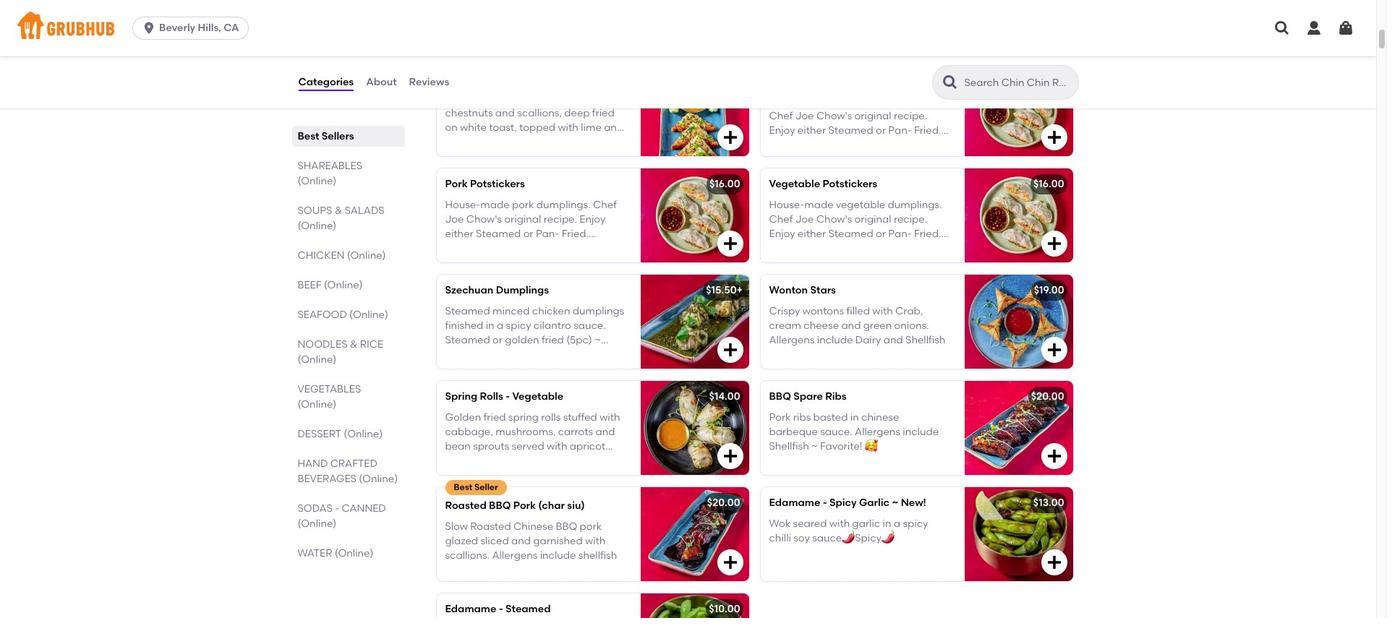 Task type: locate. For each thing, give the bounding box(es) containing it.
1 horizontal spatial bbq
[[556, 521, 578, 533]]

(online) down sodas
[[298, 518, 337, 530]]

pork potstickers image
[[641, 169, 749, 263]]

$16.00
[[1034, 72, 1065, 84], [710, 178, 741, 191], [1034, 178, 1065, 191]]

0 vertical spatial best
[[778, 57, 797, 68]]

chilli
[[769, 532, 791, 545]]

include inside house-made pork dumplings. chef joe chow's original recipe.  enjoy either steamed or pan- fried. allergens include gluten.
[[493, 243, 529, 255]]

0 horizontal spatial sauce.
[[445, 455, 478, 468]]

$16.00 for house-made pork dumplings. chef joe chow's original recipe.  enjoy either steamed or pan- fried. allergens include gluten.
[[710, 178, 741, 191]]

dairy,
[[445, 470, 473, 482]]

joe inside house-made vegetable dumplings. chef joe chow's original recipe. enjoy either steamed or pan- fried. allergens include gluten.
[[796, 213, 814, 226]]

2 horizontal spatial bbq
[[769, 391, 791, 403]]

wonton
[[769, 285, 808, 297]]

allergens up gluten,
[[480, 455, 525, 468]]

edamame for edamame - spicy garlic ~ new!
[[769, 497, 821, 510]]

(online) down crafted
[[359, 473, 398, 485]]

1 vertical spatial a
[[894, 518, 901, 530]]

1 horizontal spatial in
[[851, 411, 859, 424]]

chow's down pork potstickers
[[466, 213, 502, 226]]

seafood
[[298, 309, 347, 321]]

0 vertical spatial enjoy
[[769, 125, 795, 137]]

- for edamame - spicy garlic ~ new!
[[823, 497, 827, 510]]

1 vertical spatial chicken
[[532, 305, 570, 317]]

gluten. inside house-made vegetable dumplings. chef joe chow's original recipe. enjoy either steamed or pan- fried. allergens include gluten.
[[856, 243, 891, 255]]

main navigation navigation
[[0, 0, 1377, 56]]

shrimp toast ~ new! image
[[641, 62, 749, 157]]

allergens up vegetable potstickers
[[769, 139, 815, 152]]

1 potstickers from the left
[[470, 178, 525, 191]]

1 vertical spatial &
[[350, 339, 358, 351]]

pork down pork potstickers
[[512, 199, 534, 211]]

fried. inside house-made vegetable dumplings. chef joe chow's original recipe. enjoy either steamed or pan- fried. allergens include gluten.
[[915, 228, 942, 240]]

1 vertical spatial $20.00
[[707, 497, 741, 510]]

(online) right water
[[335, 548, 374, 560]]

spicy right garlic
[[903, 518, 929, 530]]

allergens down cream
[[769, 334, 815, 347]]

cabbage,
[[445, 426, 493, 438]]

vegetable
[[836, 199, 886, 211]]

~ inside the pork ribs basted in chinese barbeque sauce.  allergens include shellfish ~ favorite! 🥰
[[812, 441, 818, 453]]

1 horizontal spatial fried
[[542, 334, 564, 347]]

~ right garlic
[[892, 497, 899, 510]]

either inside house-made vegetable dumplings. chef joe chow's original recipe. enjoy either steamed or pan- fried. allergens include gluten.
[[798, 228, 826, 240]]

allergens down chinese
[[855, 426, 901, 438]]

enjoy inside house-made vegetable dumplings. chef joe chow's original recipe. enjoy either steamed or pan- fried. allergens include gluten.
[[769, 228, 795, 240]]

0 horizontal spatial vegetable
[[513, 391, 564, 403]]

sprouts
[[473, 441, 510, 453]]

joe up vegetable potstickers
[[796, 110, 814, 122]]

made for chicken
[[805, 95, 834, 108]]

either down vegetable potstickers
[[798, 228, 826, 240]]

0 horizontal spatial seller
[[475, 483, 498, 493]]

include inside slow roasted chinese bbq pork glazed sliced and garnished with scallions.  allergens include shellfish
[[540, 550, 576, 562]]

fried. inside house-made chicken dumplings. chef joe chow's original recipe. enjoy either steamed or pan- fried. allergens include gluten.
[[915, 125, 942, 137]]

1 vertical spatial vegetable
[[513, 391, 564, 403]]

+
[[737, 285, 743, 297]]

with up "shellfish"
[[585, 535, 606, 548]]

fried. for house-made vegetable dumplings. chef joe chow's original recipe. enjoy either steamed or pan- fried. allergens include gluten.
[[915, 228, 942, 240]]

2 vertical spatial enjoy
[[769, 228, 795, 240]]

1 horizontal spatial chicken
[[836, 95, 874, 108]]

1 horizontal spatial sauce.
[[574, 320, 606, 332]]

(online) up rice
[[350, 309, 388, 321]]

bbq down gluten,
[[489, 500, 511, 512]]

and down spicy🌶️
[[481, 364, 500, 376]]

chow's inside house-made vegetable dumplings. chef joe chow's original recipe. enjoy either steamed or pan- fried. allergens include gluten.
[[817, 213, 852, 226]]

svg image
[[1306, 20, 1323, 37], [722, 235, 739, 253], [1046, 342, 1063, 359], [722, 554, 739, 572]]

water (online)
[[298, 548, 374, 560]]

house- inside house-made vegetable dumplings. chef joe chow's original recipe. enjoy either steamed or pan- fried. allergens include gluten.
[[769, 199, 805, 211]]

1 vertical spatial shellfish
[[769, 441, 809, 453]]

svg image
[[1274, 20, 1291, 37], [1338, 20, 1355, 37], [142, 21, 156, 35], [722, 129, 739, 146], [1046, 129, 1063, 146], [1046, 235, 1063, 253], [722, 342, 739, 359], [722, 448, 739, 465], [1046, 448, 1063, 465], [1046, 554, 1063, 572]]

in
[[486, 320, 495, 332], [851, 411, 859, 424], [883, 518, 892, 530]]

pork for pork potstickers
[[445, 178, 468, 191]]

dumplings. inside house-made pork dumplings. chef joe chow's original recipe.  enjoy either steamed or pan- fried. allergens include gluten.
[[537, 199, 591, 211]]

wonton stars
[[769, 285, 836, 297]]

2 vertical spatial bbq
[[556, 521, 578, 533]]

and down filled
[[842, 320, 861, 332]]

house- for house-made pork dumplings. chef joe chow's original recipe.  enjoy either steamed or pan- fried. allergens include gluten.
[[445, 199, 481, 211]]

0 horizontal spatial pork
[[445, 178, 468, 191]]

fried inside golden fried spring rolls stuffed with cabbage, mushrooms, carrots and bean sprouts served with apricot sauce.  allergens include shellfish, dairy, gluten, and egg
[[484, 411, 506, 424]]

potstickers up house-made pork dumplings. chef joe chow's original recipe.  enjoy either steamed or pan- fried. allergens include gluten.
[[470, 178, 525, 191]]

enjoy for house-made chicken dumplings. chef joe chow's original recipe. enjoy either steamed or pan- fried. allergens include gluten.
[[769, 125, 795, 137]]

& inside soups & salads (online)
[[335, 205, 342, 217]]

a down minced
[[497, 320, 504, 332]]

fried. for house-made chicken dumplings. chef joe chow's original recipe. enjoy either steamed or pan- fried. allergens include gluten.
[[915, 125, 942, 137]]

ca
[[224, 22, 239, 34]]

1 horizontal spatial seller
[[799, 57, 822, 68]]

original for vegetable
[[855, 213, 892, 226]]

include inside house-made vegetable dumplings. chef joe chow's original recipe. enjoy either steamed or pan- fried. allergens include gluten.
[[817, 243, 853, 255]]

either for house-made vegetable dumplings. chef joe chow's original recipe. enjoy either steamed or pan- fried. allergens include gluten.
[[798, 228, 826, 240]]

either
[[798, 125, 826, 137], [445, 228, 474, 240], [798, 228, 826, 240]]

0 vertical spatial edamame
[[769, 497, 821, 510]]

fried down rolls
[[484, 411, 506, 424]]

& right soups
[[335, 205, 342, 217]]

edamame up wok
[[769, 497, 821, 510]]

shellfish,
[[566, 455, 609, 468]]

potstickers for vegetable
[[823, 178, 878, 191]]

0 vertical spatial pork
[[512, 199, 534, 211]]

allergens inside house-made chicken dumplings. chef joe chow's original recipe. enjoy either steamed or pan- fried. allergens include gluten.
[[769, 139, 815, 152]]

crafted
[[330, 458, 377, 470]]

0 horizontal spatial bbq
[[489, 500, 511, 512]]

beef
[[298, 279, 322, 292]]

0 horizontal spatial new!
[[521, 72, 546, 84]]

potstickers up vegetable
[[823, 178, 878, 191]]

szechuan dumplings
[[445, 285, 549, 297]]

allergens inside house-made pork dumplings. chef joe chow's original recipe.  enjoy either steamed or pan- fried. allergens include gluten.
[[445, 243, 491, 255]]

(online) down soups
[[298, 220, 337, 232]]

&
[[335, 205, 342, 217], [350, 339, 358, 351]]

gluten. up dumplings at left
[[532, 243, 567, 255]]

seller for made
[[799, 57, 822, 68]]

0 vertical spatial shellfish
[[906, 334, 946, 347]]

1 vertical spatial edamame
[[445, 604, 497, 616]]

either inside house-made chicken dumplings. chef joe chow's original recipe. enjoy either steamed or pan- fried. allergens include gluten.
[[798, 125, 826, 137]]

2 horizontal spatial best
[[778, 57, 797, 68]]

pan- for vegetable
[[889, 228, 912, 240]]

enjoy inside house-made chicken dumplings. chef joe chow's original recipe. enjoy either steamed or pan- fried. allergens include gluten.
[[769, 125, 795, 137]]

gluten
[[445, 364, 478, 376]]

gluten. inside house-made chicken dumplings. chef joe chow's original recipe. enjoy either steamed or pan- fried. allergens include gluten.
[[856, 139, 891, 152]]

1 vertical spatial chef
[[593, 199, 617, 211]]

allergens up wonton in the right of the page
[[769, 243, 815, 255]]

salads
[[345, 205, 385, 217]]

joe
[[796, 110, 814, 122], [445, 213, 464, 226], [796, 213, 814, 226]]

original inside house-made chicken dumplings. chef joe chow's original recipe. enjoy either steamed or pan- fried. allergens include gluten.
[[855, 110, 892, 122]]

2 vertical spatial in
[[883, 518, 892, 530]]

- right sodas
[[335, 503, 339, 515]]

chicken inside steamed minced chicken dumplings finished in a spicy cilantro sauce. steamed or golden fried (5pc) ~ mildly spicy🌶️ allergens include gluten and eggs ~ favorite!🥰
[[532, 305, 570, 317]]

chow's inside house-made pork dumplings. chef joe chow's original recipe.  enjoy either steamed or pan- fried. allergens include gluten.
[[466, 213, 502, 226]]

1 horizontal spatial pork
[[514, 500, 536, 512]]

2 potstickers from the left
[[823, 178, 878, 191]]

fried
[[542, 334, 564, 347], [484, 411, 506, 424]]

1 vertical spatial pork
[[580, 521, 602, 533]]

either up vegetable potstickers
[[798, 125, 826, 137]]

pan- inside house-made chicken dumplings. chef joe chow's original recipe. enjoy either steamed or pan- fried. allergens include gluten.
[[889, 125, 912, 137]]

2 horizontal spatial sauce.
[[821, 426, 853, 438]]

mushrooms,
[[496, 426, 556, 438]]

chow's down vegetable
[[817, 213, 852, 226]]

house- inside house-made pork dumplings. chef joe chow's original recipe.  enjoy either steamed or pan- fried. allergens include gluten.
[[445, 199, 481, 211]]

steamed down slow roasted chinese bbq pork glazed sliced and garnished with scallions.  allergens include shellfish
[[506, 604, 551, 616]]

pan- inside house-made vegetable dumplings. chef joe chow's original recipe. enjoy either steamed or pan- fried. allergens include gluten.
[[889, 228, 912, 240]]

in right garlic
[[883, 518, 892, 530]]

or
[[876, 125, 886, 137], [524, 228, 534, 240], [876, 228, 886, 240], [493, 334, 503, 347]]

- left spicy
[[823, 497, 827, 510]]

bbq spare ribs image
[[965, 382, 1073, 476]]

chef
[[769, 110, 793, 122], [593, 199, 617, 211], [769, 213, 793, 226]]

soy
[[794, 532, 810, 545]]

0 vertical spatial fried
[[542, 334, 564, 347]]

house-made chicken dumplings. chef joe chow's original recipe. enjoy either steamed or pan- fried. allergens include gluten.
[[769, 95, 942, 152]]

🥰
[[865, 441, 878, 453]]

1 vertical spatial enjoy
[[580, 213, 606, 226]]

rolls
[[541, 411, 561, 424]]

siu)
[[567, 500, 585, 512]]

house- inside house-made chicken dumplings. chef joe chow's original recipe. enjoy either steamed or pan- fried. allergens include gluten.
[[769, 95, 805, 108]]

in inside steamed minced chicken dumplings finished in a spicy cilantro sauce. steamed or golden fried (5pc) ~ mildly spicy🌶️ allergens include gluten and eggs ~ favorite!🥰
[[486, 320, 495, 332]]

with up green
[[873, 305, 893, 317]]

(online) up seafood (online)
[[324, 279, 363, 292]]

in down minced
[[486, 320, 495, 332]]

carrots
[[558, 426, 593, 438]]

either for house-made pork dumplings. chef joe chow's original recipe.  enjoy either steamed or pan- fried. allergens include gluten.
[[445, 228, 474, 240]]

barbeque
[[769, 426, 818, 438]]

wok
[[769, 518, 791, 530]]

recipe. inside house-made chicken dumplings. chef joe chow's original recipe. enjoy either steamed or pan- fried. allergens include gluten.
[[894, 110, 928, 122]]

steamed up the finished
[[445, 305, 490, 317]]

house-
[[769, 95, 805, 108], [445, 199, 481, 211], [769, 199, 805, 211]]

roasted up slow
[[445, 500, 487, 512]]

made inside house-made vegetable dumplings. chef joe chow's original recipe. enjoy either steamed or pan- fried. allergens include gluten.
[[805, 199, 834, 211]]

new! right garlic
[[901, 497, 927, 510]]

1 vertical spatial best
[[298, 130, 319, 143]]

1 vertical spatial spicy
[[903, 518, 929, 530]]

1 horizontal spatial vegetable
[[769, 178, 821, 191]]

~
[[512, 72, 519, 84], [595, 334, 601, 347], [529, 364, 535, 376], [812, 441, 818, 453], [892, 497, 899, 510]]

pan-
[[889, 125, 912, 137], [536, 228, 560, 240], [889, 228, 912, 240]]

0 horizontal spatial potstickers
[[470, 178, 525, 191]]

and down chinese
[[512, 535, 531, 548]]

sauce. inside golden fried spring rolls stuffed with cabbage, mushrooms, carrots and bean sprouts served with apricot sauce.  allergens include shellfish, dairy, gluten, and egg
[[445, 455, 478, 468]]

1 horizontal spatial spicy
[[903, 518, 929, 530]]

dumplings. inside house-made vegetable dumplings. chef joe chow's original recipe. enjoy either steamed or pan- fried. allergens include gluten.
[[888, 199, 942, 211]]

chicken inside house-made chicken dumplings. chef joe chow's original recipe. enjoy either steamed or pan- fried. allergens include gluten.
[[836, 95, 874, 108]]

golden
[[505, 334, 539, 347]]

original inside house-made vegetable dumplings. chef joe chow's original recipe. enjoy either steamed or pan- fried. allergens include gluten.
[[855, 213, 892, 226]]

filled
[[847, 305, 870, 317]]

recipe. inside house-made pork dumplings. chef joe chow's original recipe.  enjoy either steamed or pan- fried. allergens include gluten.
[[544, 213, 577, 226]]

(online) down shareables
[[298, 175, 337, 187]]

2 vertical spatial best
[[454, 483, 473, 493]]

with
[[873, 305, 893, 317], [600, 411, 620, 424], [547, 441, 568, 453], [830, 518, 850, 530], [585, 535, 606, 548]]

allergens
[[769, 139, 815, 152], [445, 243, 491, 255], [769, 243, 815, 255], [769, 334, 815, 347], [518, 349, 563, 361], [855, 426, 901, 438], [480, 455, 525, 468], [492, 550, 538, 562]]

chicken for spicy
[[532, 305, 570, 317]]

- down sliced
[[499, 604, 503, 616]]

either down pork potstickers
[[445, 228, 474, 240]]

~ inside button
[[512, 72, 519, 84]]

joe for house-made pork dumplings. chef joe chow's original recipe.  enjoy either steamed or pan- fried. allergens include gluten.
[[445, 213, 464, 226]]

sauce. up favorite!
[[821, 426, 853, 438]]

chef inside house-made chicken dumplings. chef joe chow's original recipe. enjoy either steamed or pan- fried. allergens include gluten.
[[769, 110, 793, 122]]

- right rolls
[[506, 391, 510, 403]]

1 vertical spatial seller
[[475, 483, 498, 493]]

0 vertical spatial seller
[[799, 57, 822, 68]]

0 vertical spatial spicy
[[506, 320, 531, 332]]

sauce. up dairy,
[[445, 455, 478, 468]]

(online) down noodles
[[298, 354, 337, 366]]

or inside house-made vegetable dumplings. chef joe chow's original recipe. enjoy either steamed or pan- fried. allergens include gluten.
[[876, 228, 886, 240]]

1 horizontal spatial best
[[454, 483, 473, 493]]

a inside steamed minced chicken dumplings finished in a spicy cilantro sauce. steamed or golden fried (5pc) ~ mildly spicy🌶️ allergens include gluten and eggs ~ favorite!🥰
[[497, 320, 504, 332]]

chef inside house-made vegetable dumplings. chef joe chow's original recipe. enjoy either steamed or pan- fried. allergens include gluten.
[[769, 213, 793, 226]]

joe inside house-made chicken dumplings. chef joe chow's original recipe. enjoy either steamed or pan- fried. allergens include gluten.
[[796, 110, 814, 122]]

1 horizontal spatial pork
[[580, 521, 602, 533]]

0 vertical spatial chef
[[769, 110, 793, 122]]

in right basted
[[851, 411, 859, 424]]

1 vertical spatial fried
[[484, 411, 506, 424]]

0 horizontal spatial &
[[335, 205, 342, 217]]

0 horizontal spatial chicken
[[532, 305, 570, 317]]

served
[[512, 441, 545, 453]]

original inside house-made pork dumplings. chef joe chow's original recipe.  enjoy either steamed or pan- fried. allergens include gluten.
[[505, 213, 541, 226]]

allergens down sliced
[[492, 550, 538, 562]]

2 vertical spatial chef
[[769, 213, 793, 226]]

0 vertical spatial $20.00
[[1032, 391, 1065, 403]]

0 vertical spatial roasted
[[445, 500, 487, 512]]

steamed
[[829, 125, 874, 137], [476, 228, 521, 240], [829, 228, 874, 240], [445, 305, 490, 317], [445, 334, 490, 347], [506, 604, 551, 616]]

gluten. inside house-made pork dumplings. chef joe chow's original recipe.  enjoy either steamed or pan- fried. allergens include gluten.
[[532, 243, 567, 255]]

joe inside house-made pork dumplings. chef joe chow's original recipe.  enjoy either steamed or pan- fried. allergens include gluten.
[[445, 213, 464, 226]]

made inside house-made pork dumplings. chef joe chow's original recipe.  enjoy either steamed or pan- fried. allergens include gluten.
[[481, 199, 510, 211]]

0 vertical spatial bbq
[[769, 391, 791, 403]]

chow's inside house-made chicken dumplings. chef joe chow's original recipe. enjoy either steamed or pan- fried. allergens include gluten.
[[817, 110, 852, 122]]

0 vertical spatial chicken
[[836, 95, 874, 108]]

(online) inside the hand crafted beverages (online)
[[359, 473, 398, 485]]

pork inside house-made pork dumplings. chef joe chow's original recipe.  enjoy either steamed or pan- fried. allergens include gluten.
[[512, 199, 534, 211]]

bbq up garnished
[[556, 521, 578, 533]]

- inside sodas - canned (online)
[[335, 503, 339, 515]]

1 horizontal spatial a
[[894, 518, 901, 530]]

shellfish inside crispy wontons filled with crab, cream cheese and green onions. allergens include dairy and shellfish
[[906, 334, 946, 347]]

spicy up golden on the bottom left of page
[[506, 320, 531, 332]]

onions.
[[895, 320, 929, 332]]

gluten. for pork
[[532, 243, 567, 255]]

~ down barbeque
[[812, 441, 818, 453]]

wonton stars image
[[965, 275, 1073, 369]]

new! right the toast
[[521, 72, 546, 84]]

chef inside house-made pork dumplings. chef joe chow's original recipe.  enjoy either steamed or pan- fried. allergens include gluten.
[[593, 199, 617, 211]]

joe down vegetable potstickers
[[796, 213, 814, 226]]

2 horizontal spatial in
[[883, 518, 892, 530]]

0 vertical spatial best seller
[[778, 57, 822, 68]]

canned
[[342, 503, 386, 515]]

bbq left the 'spare'
[[769, 391, 791, 403]]

0 horizontal spatial $20.00
[[707, 497, 741, 510]]

spicy
[[506, 320, 531, 332], [903, 518, 929, 530]]

edamame - steamed image
[[641, 594, 749, 619]]

0 vertical spatial new!
[[521, 72, 546, 84]]

with up sauce🌶️spicy🌶️
[[830, 518, 850, 530]]

shellfish
[[906, 334, 946, 347], [769, 441, 809, 453]]

1 horizontal spatial potstickers
[[823, 178, 878, 191]]

0 horizontal spatial a
[[497, 320, 504, 332]]

chicken for original
[[836, 95, 874, 108]]

~ right the toast
[[512, 72, 519, 84]]

chow's
[[817, 110, 852, 122], [466, 213, 502, 226], [817, 213, 852, 226]]

sellers
[[322, 130, 354, 143]]

vegetable
[[769, 178, 821, 191], [513, 391, 564, 403]]

1 vertical spatial in
[[851, 411, 859, 424]]

0 vertical spatial sauce.
[[574, 320, 606, 332]]

~ right 'eggs'
[[529, 364, 535, 376]]

stuffed
[[563, 411, 597, 424]]

pan- inside house-made pork dumplings. chef joe chow's original recipe.  enjoy either steamed or pan- fried. allergens include gluten.
[[536, 228, 560, 240]]

allergens down golden on the bottom left of page
[[518, 349, 563, 361]]

or inside house-made pork dumplings. chef joe chow's original recipe.  enjoy either steamed or pan- fried. allergens include gluten.
[[524, 228, 534, 240]]

fried. inside house-made pork dumplings. chef joe chow's original recipe.  enjoy either steamed or pan- fried. allergens include gluten.
[[562, 228, 589, 240]]

potstickers
[[470, 178, 525, 191], [823, 178, 878, 191]]

best seller for roasted
[[454, 483, 498, 493]]

soups & salads (online)
[[298, 205, 385, 232]]

steamed down vegetable
[[829, 228, 874, 240]]

roasted up sliced
[[471, 521, 511, 533]]

made for pork
[[481, 199, 510, 211]]

gluten.
[[856, 139, 891, 152], [532, 243, 567, 255], [856, 243, 891, 255]]

steamed up vegetable potstickers
[[829, 125, 874, 137]]

reviews button
[[408, 56, 450, 109]]

gluten. up vegetable
[[856, 139, 891, 152]]

slow roasted chinese bbq pork glazed sliced and garnished with scallions.  allergens include shellfish
[[445, 521, 617, 562]]

0 horizontal spatial best seller
[[454, 483, 498, 493]]

& inside noodles & rice (online)
[[350, 339, 358, 351]]

best for house-
[[778, 57, 797, 68]]

steamed inside house-made vegetable dumplings. chef joe chow's original recipe. enjoy either steamed or pan- fried. allergens include gluten.
[[829, 228, 874, 240]]

2 vertical spatial sauce.
[[445, 455, 478, 468]]

pork
[[512, 199, 534, 211], [580, 521, 602, 533]]

recipe. for pork
[[544, 213, 577, 226]]

fried. for house-made pork dumplings. chef joe chow's original recipe.  enjoy either steamed or pan- fried. allergens include gluten.
[[562, 228, 589, 240]]

steamed inside house-made chicken dumplings. chef joe chow's original recipe. enjoy either steamed or pan- fried. allergens include gluten.
[[829, 125, 874, 137]]

pork inside the pork ribs basted in chinese barbeque sauce.  allergens include shellfish ~ favorite! 🥰
[[769, 411, 791, 424]]

with inside wok seared with garlic in a spicy chilli soy sauce🌶️spicy🌶️
[[830, 518, 850, 530]]

shellfish down barbeque
[[769, 441, 809, 453]]

shareables
[[298, 160, 363, 172]]

roasted inside slow roasted chinese bbq pork glazed sliced and garnished with scallions.  allergens include shellfish
[[471, 521, 511, 533]]

pork
[[445, 178, 468, 191], [769, 411, 791, 424], [514, 500, 536, 512]]

1 horizontal spatial edamame
[[769, 497, 821, 510]]

0 horizontal spatial shellfish
[[769, 441, 809, 453]]

fried down cilantro
[[542, 334, 564, 347]]

allergens inside slow roasted chinese bbq pork glazed sliced and garnished with scallions.  allergens include shellfish
[[492, 550, 538, 562]]

dumplings. inside house-made chicken dumplings. chef joe chow's original recipe. enjoy either steamed or pan- fried. allergens include gluten.
[[877, 95, 931, 108]]

pork potstickers
[[445, 178, 525, 191]]

1 horizontal spatial &
[[350, 339, 358, 351]]

bbq inside slow roasted chinese bbq pork glazed sliced and garnished with scallions.  allergens include shellfish
[[556, 521, 578, 533]]

chicken potstickers image
[[965, 62, 1073, 157]]

made
[[805, 95, 834, 108], [481, 199, 510, 211], [805, 199, 834, 211]]

vegetable potstickers image
[[965, 169, 1073, 263]]

and inside steamed minced chicken dumplings finished in a spicy cilantro sauce. steamed or golden fried (5pc) ~ mildly spicy🌶️ allergens include gluten and eggs ~ favorite!🥰
[[481, 364, 500, 376]]

sauce. down dumplings
[[574, 320, 606, 332]]

1 vertical spatial roasted
[[471, 521, 511, 533]]

1 vertical spatial pork
[[769, 411, 791, 424]]

& left rice
[[350, 339, 358, 351]]

recipe. inside house-made vegetable dumplings. chef joe chow's original recipe. enjoy either steamed or pan- fried. allergens include gluten.
[[894, 213, 928, 226]]

0 horizontal spatial edamame
[[445, 604, 497, 616]]

joe down pork potstickers
[[445, 213, 464, 226]]

shellfish down onions.
[[906, 334, 946, 347]]

edamame down scallions.
[[445, 604, 497, 616]]

0 vertical spatial pork
[[445, 178, 468, 191]]

gluten. for vegetable
[[856, 243, 891, 255]]

1 vertical spatial best seller
[[454, 483, 498, 493]]

0 vertical spatial in
[[486, 320, 495, 332]]

or inside house-made chicken dumplings. chef joe chow's original recipe. enjoy either steamed or pan- fried. allergens include gluten.
[[876, 125, 886, 137]]

include inside crispy wontons filled with crab, cream cheese and green onions. allergens include dairy and shellfish
[[817, 334, 853, 347]]

pork down siu)
[[580, 521, 602, 533]]

(5pc)
[[567, 334, 592, 347]]

0 horizontal spatial spicy
[[506, 320, 531, 332]]

a right garlic
[[894, 518, 901, 530]]

steamed down pork potstickers
[[476, 228, 521, 240]]

gluten,
[[476, 470, 511, 482]]

$20.00
[[1032, 391, 1065, 403], [707, 497, 741, 510]]

0 horizontal spatial in
[[486, 320, 495, 332]]

1 vertical spatial sauce.
[[821, 426, 853, 438]]

chow's up vegetable potstickers
[[817, 110, 852, 122]]

dumplings
[[496, 285, 549, 297]]

1 horizontal spatial best seller
[[778, 57, 822, 68]]

allergens up szechuan
[[445, 243, 491, 255]]

either inside house-made pork dumplings. chef joe chow's original recipe.  enjoy either steamed or pan- fried. allergens include gluten.
[[445, 228, 474, 240]]

0 vertical spatial a
[[497, 320, 504, 332]]

spare
[[794, 391, 823, 403]]

0 vertical spatial &
[[335, 205, 342, 217]]

2 horizontal spatial pork
[[769, 411, 791, 424]]

1 horizontal spatial shellfish
[[906, 334, 946, 347]]

0 horizontal spatial pork
[[512, 199, 534, 211]]

made inside house-made chicken dumplings. chef joe chow's original recipe. enjoy either steamed or pan- fried. allergens include gluten.
[[805, 95, 834, 108]]

noodles & rice (online)
[[298, 339, 383, 366]]

and inside slow roasted chinese bbq pork glazed sliced and garnished with scallions.  allergens include shellfish
[[512, 535, 531, 548]]

(online) down vegetables
[[298, 399, 337, 411]]

(online) inside the shareables (online)
[[298, 175, 337, 187]]

joe for house-made chicken dumplings. chef joe chow's original recipe. enjoy either steamed or pan- fried. allergens include gluten.
[[796, 110, 814, 122]]

gluten. down vegetable
[[856, 243, 891, 255]]

crispy wontons filled with crab, cream cheese and green onions. allergens include dairy and shellfish
[[769, 305, 946, 347]]

or for chicken
[[876, 125, 886, 137]]

1 horizontal spatial new!
[[901, 497, 927, 510]]

0 horizontal spatial fried
[[484, 411, 506, 424]]



Task type: vqa. For each thing, say whether or not it's contained in the screenshot.
the leftmost $5 off your order of $20+
no



Task type: describe. For each thing, give the bounding box(es) containing it.
& for soups
[[335, 205, 342, 217]]

& for noodles
[[350, 339, 358, 351]]

noodles
[[298, 339, 348, 351]]

pork ribs basted in chinese barbeque sauce.  allergens include shellfish ~ favorite! 🥰
[[769, 411, 939, 453]]

glazed
[[445, 535, 478, 548]]

seafood (online)
[[298, 309, 388, 321]]

- for sodas - canned (online)
[[335, 503, 339, 515]]

search icon image
[[942, 74, 959, 91]]

include inside house-made chicken dumplings. chef joe chow's original recipe. enjoy either steamed or pan- fried. allergens include gluten.
[[817, 139, 853, 152]]

include inside steamed minced chicken dumplings finished in a spicy cilantro sauce. steamed or golden fried (5pc) ~ mildly spicy🌶️ allergens include gluten and eggs ~ favorite!🥰
[[566, 349, 602, 361]]

house- for house-made chicken dumplings. chef joe chow's original recipe. enjoy either steamed or pan- fried. allergens include gluten.
[[769, 95, 805, 108]]

$10.00
[[709, 604, 741, 616]]

edamame for edamame - steamed
[[445, 604, 497, 616]]

shareables (online)
[[298, 160, 363, 187]]

finished
[[445, 320, 484, 332]]

garlic
[[859, 497, 890, 510]]

chef for house-made chicken dumplings. chef joe chow's original recipe. enjoy either steamed or pan- fried. allergens include gluten.
[[769, 110, 793, 122]]

egg
[[536, 470, 555, 482]]

spring rolls - vegetable image
[[641, 382, 749, 476]]

original for chicken
[[855, 110, 892, 122]]

a inside wok seared with garlic in a spicy chilli soy sauce🌶️spicy🌶️
[[894, 518, 901, 530]]

shellfish
[[579, 550, 617, 562]]

dumplings
[[573, 305, 625, 317]]

szechuan
[[445, 285, 494, 297]]

favorite!
[[820, 441, 863, 453]]

with right 'stuffed'
[[600, 411, 620, 424]]

dessert (online)
[[298, 428, 383, 441]]

best for slow
[[454, 483, 473, 493]]

(online) inside sodas - canned (online)
[[298, 518, 337, 530]]

sauce. inside the pork ribs basted in chinese barbeque sauce.  allergens include shellfish ~ favorite! 🥰
[[821, 426, 853, 438]]

and left egg
[[514, 470, 533, 482]]

allergens inside crispy wontons filled with crab, cream cheese and green onions. allergens include dairy and shellfish
[[769, 334, 815, 347]]

chef for house-made vegetable dumplings. chef joe chow's original recipe. enjoy either steamed or pan- fried. allergens include gluten.
[[769, 213, 793, 226]]

spicy🌶️
[[476, 349, 515, 361]]

$19.00
[[1034, 285, 1065, 297]]

rice
[[360, 339, 383, 351]]

vegetables (online)
[[298, 383, 361, 411]]

pan- for pork
[[536, 228, 560, 240]]

beverages
[[298, 473, 357, 485]]

chicken
[[298, 250, 345, 262]]

enjoy for house-made pork dumplings. chef joe chow's original recipe.  enjoy either steamed or pan- fried. allergens include gluten.
[[580, 213, 606, 226]]

garlic
[[853, 518, 881, 530]]

or for vegetable
[[876, 228, 886, 240]]

cream
[[769, 320, 802, 332]]

roasted bbq pork (char siu) image
[[641, 488, 749, 582]]

best seller for made
[[778, 57, 822, 68]]

chicken (online)
[[298, 250, 386, 262]]

1 horizontal spatial $20.00
[[1032, 391, 1065, 403]]

pork inside slow roasted chinese bbq pork glazed sliced and garnished with scallions.  allergens include shellfish
[[580, 521, 602, 533]]

shrimp toast ~ new! button
[[437, 62, 749, 157]]

golden fried spring rolls stuffed with cabbage, mushrooms, carrots and bean sprouts served with apricot sauce.  allergens include shellfish, dairy, gluten, and egg
[[445, 411, 620, 482]]

gluten. for chicken
[[856, 139, 891, 152]]

best sellers
[[298, 130, 354, 143]]

with down the carrots
[[547, 441, 568, 453]]

fried inside steamed minced chicken dumplings finished in a spicy cilantro sauce. steamed or golden fried (5pc) ~ mildly spicy🌶️ allergens include gluten and eggs ~ favorite!🥰
[[542, 334, 564, 347]]

enjoy for house-made vegetable dumplings. chef joe chow's original recipe. enjoy either steamed or pan- fried. allergens include gluten.
[[769, 228, 795, 240]]

steamed minced chicken dumplings finished in a spicy cilantro sauce. steamed or golden fried (5pc) ~ mildly spicy🌶️ allergens include gluten and eggs ~ favorite!🥰
[[445, 305, 625, 376]]

- for edamame - steamed
[[499, 604, 503, 616]]

(char
[[539, 500, 565, 512]]

in inside the pork ribs basted in chinese barbeque sauce.  allergens include shellfish ~ favorite! 🥰
[[851, 411, 859, 424]]

recipe. for vegetable
[[894, 213, 928, 226]]

recipe. for chicken
[[894, 110, 928, 122]]

or for pork
[[524, 228, 534, 240]]

with inside slow roasted chinese bbq pork glazed sliced and garnished with scallions.  allergens include shellfish
[[585, 535, 606, 548]]

original for pork
[[505, 213, 541, 226]]

1 vertical spatial bbq
[[489, 500, 511, 512]]

dessert
[[298, 428, 341, 441]]

chinese
[[514, 521, 554, 533]]

mildly
[[445, 349, 473, 361]]

~ right (5pc)
[[595, 334, 601, 347]]

made for vegetable
[[805, 199, 834, 211]]

house- for house-made vegetable dumplings. chef joe chow's original recipe. enjoy either steamed or pan- fried. allergens include gluten.
[[769, 199, 805, 211]]

stars
[[811, 285, 836, 297]]

house-made vegetable dumplings. chef joe chow's original recipe. enjoy either steamed or pan- fried. allergens include gluten.
[[769, 199, 942, 255]]

crab,
[[896, 305, 923, 317]]

0 vertical spatial vegetable
[[769, 178, 821, 191]]

edamame - spicy garlic ~ new!
[[769, 497, 927, 510]]

and up apricot
[[596, 426, 615, 438]]

dumplings. for pork
[[537, 199, 591, 211]]

allergens inside steamed minced chicken dumplings finished in a spicy cilantro sauce. steamed or golden fried (5pc) ~ mildly spicy🌶️ allergens include gluten and eggs ~ favorite!🥰
[[518, 349, 563, 361]]

ribs
[[826, 391, 847, 403]]

chow's for chicken
[[817, 110, 852, 122]]

svg image inside main navigation navigation
[[1306, 20, 1323, 37]]

apricot
[[570, 441, 606, 453]]

wok seared with garlic in a spicy chilli soy sauce🌶️spicy🌶️
[[769, 518, 929, 545]]

(online) inside noodles & rice (online)
[[298, 354, 337, 366]]

reviews
[[409, 76, 450, 88]]

seller for roasted
[[475, 483, 498, 493]]

and down green
[[884, 334, 903, 347]]

cilantro
[[534, 320, 571, 332]]

(online) inside soups & salads (online)
[[298, 220, 337, 232]]

pork for pork ribs basted in chinese barbeque sauce.  allergens include shellfish ~ favorite! 🥰
[[769, 411, 791, 424]]

allergens inside the pork ribs basted in chinese barbeque sauce.  allergens include shellfish ~ favorite! 🥰
[[855, 426, 901, 438]]

szechuan dumplings image
[[641, 275, 749, 369]]

wontons
[[803, 305, 844, 317]]

steamed inside house-made pork dumplings. chef joe chow's original recipe.  enjoy either steamed or pan- fried. allergens include gluten.
[[476, 228, 521, 240]]

golden
[[445, 411, 481, 424]]

shellfish inside the pork ribs basted in chinese barbeque sauce.  allergens include shellfish ~ favorite! 🥰
[[769, 441, 809, 453]]

slow
[[445, 521, 468, 533]]

with inside crispy wontons filled with crab, cream cheese and green onions. allergens include dairy and shellfish
[[873, 305, 893, 317]]

either for house-made chicken dumplings. chef joe chow's original recipe. enjoy either steamed or pan- fried. allergens include gluten.
[[798, 125, 826, 137]]

allergens inside golden fried spring rolls stuffed with cabbage, mushrooms, carrots and bean sprouts served with apricot sauce.  allergens include shellfish, dairy, gluten, and egg
[[480, 455, 525, 468]]

toast
[[483, 72, 510, 84]]

cheese
[[804, 320, 839, 332]]

garnished
[[534, 535, 583, 548]]

new! inside button
[[521, 72, 546, 84]]

beverly hills, ca button
[[132, 17, 254, 40]]

pan- for chicken
[[889, 125, 912, 137]]

chicken lettuce cups image
[[965, 0, 1073, 50]]

(online) inside vegetables (online)
[[298, 399, 337, 411]]

(online) up crafted
[[344, 428, 383, 441]]

svg image inside beverly hills, ca button
[[142, 21, 156, 35]]

dumplings. for vegetable
[[888, 199, 942, 211]]

sauce. inside steamed minced chicken dumplings finished in a spicy cilantro sauce. steamed or golden fried (5pc) ~ mildly spicy🌶️ allergens include gluten and eggs ~ favorite!🥰
[[574, 320, 606, 332]]

hand
[[298, 458, 328, 470]]

include inside the pork ribs basted in chinese barbeque sauce.  allergens include shellfish ~ favorite! 🥰
[[903, 426, 939, 438]]

seared
[[793, 518, 827, 530]]

spicy inside wok seared with garlic in a spicy chilli soy sauce🌶️spicy🌶️
[[903, 518, 929, 530]]

beverly hills, ca
[[159, 22, 239, 34]]

beef (online)
[[298, 279, 363, 292]]

soups
[[298, 205, 332, 217]]

scallions.
[[445, 550, 490, 562]]

chow's for pork
[[466, 213, 502, 226]]

edamame - spicy garlic ~ new! image
[[965, 488, 1073, 582]]

house-made pork dumplings. chef joe chow's original recipe.  enjoy either steamed or pan- fried. allergens include gluten.
[[445, 199, 617, 255]]

or inside steamed minced chicken dumplings finished in a spicy cilantro sauce. steamed or golden fried (5pc) ~ mildly spicy🌶️ allergens include gluten and eggs ~ favorite!🥰
[[493, 334, 503, 347]]

edamame - steamed
[[445, 604, 551, 616]]

$16.00 for house-made vegetable dumplings. chef joe chow's original recipe. enjoy either steamed or pan- fried. allergens include gluten.
[[1034, 178, 1065, 191]]

about button
[[365, 56, 398, 109]]

spicy
[[830, 497, 857, 510]]

basted
[[814, 411, 848, 424]]

crispy
[[769, 305, 801, 317]]

dumplings. for chicken
[[877, 95, 931, 108]]

allergens inside house-made vegetable dumplings. chef joe chow's original recipe. enjoy either steamed or pan- fried. allergens include gluten.
[[769, 243, 815, 255]]

joe for house-made vegetable dumplings. chef joe chow's original recipe. enjoy either steamed or pan- fried. allergens include gluten.
[[796, 213, 814, 226]]

in inside wok seared with garlic in a spicy chilli soy sauce🌶️spicy🌶️
[[883, 518, 892, 530]]

vegetable potstickers
[[769, 178, 878, 191]]

1 vertical spatial new!
[[901, 497, 927, 510]]

spicy inside steamed minced chicken dumplings finished in a spicy cilantro sauce. steamed or golden fried (5pc) ~ mildly spicy🌶️ allergens include gluten and eggs ~ favorite!🥰
[[506, 320, 531, 332]]

rolls
[[480, 391, 503, 403]]

sliced
[[481, 535, 509, 548]]

water
[[298, 548, 332, 560]]

2 vertical spatial pork
[[514, 500, 536, 512]]

dairy
[[856, 334, 882, 347]]

spring rolls - vegetable
[[445, 391, 564, 403]]

$15.50 +
[[706, 285, 743, 297]]

$15.50
[[706, 285, 737, 297]]

(online) down salads
[[347, 250, 386, 262]]

hand crafted beverages (online)
[[298, 458, 398, 485]]

shrimp
[[445, 72, 481, 84]]

potstickers for pork
[[470, 178, 525, 191]]

include inside golden fried spring rolls stuffed with cabbage, mushrooms, carrots and bean sprouts served with apricot sauce.  allergens include shellfish, dairy, gluten, and egg
[[528, 455, 564, 468]]

chinese
[[862, 411, 900, 424]]

steamed down the finished
[[445, 334, 490, 347]]

about
[[366, 76, 397, 88]]

categories button
[[298, 56, 355, 109]]

chef for house-made pork dumplings. chef joe chow's original recipe.  enjoy either steamed or pan- fried. allergens include gluten.
[[593, 199, 617, 211]]

spring
[[509, 411, 539, 424]]

sodas
[[298, 503, 333, 515]]

garlic chili crisp wontons ~ new! image
[[641, 0, 749, 50]]

0 horizontal spatial best
[[298, 130, 319, 143]]

Search Chin Chin Restaurant search field
[[963, 76, 1074, 90]]

eggs
[[503, 364, 527, 376]]

bbq spare ribs
[[769, 391, 847, 403]]

chow's for vegetable
[[817, 213, 852, 226]]

ribs
[[794, 411, 811, 424]]



